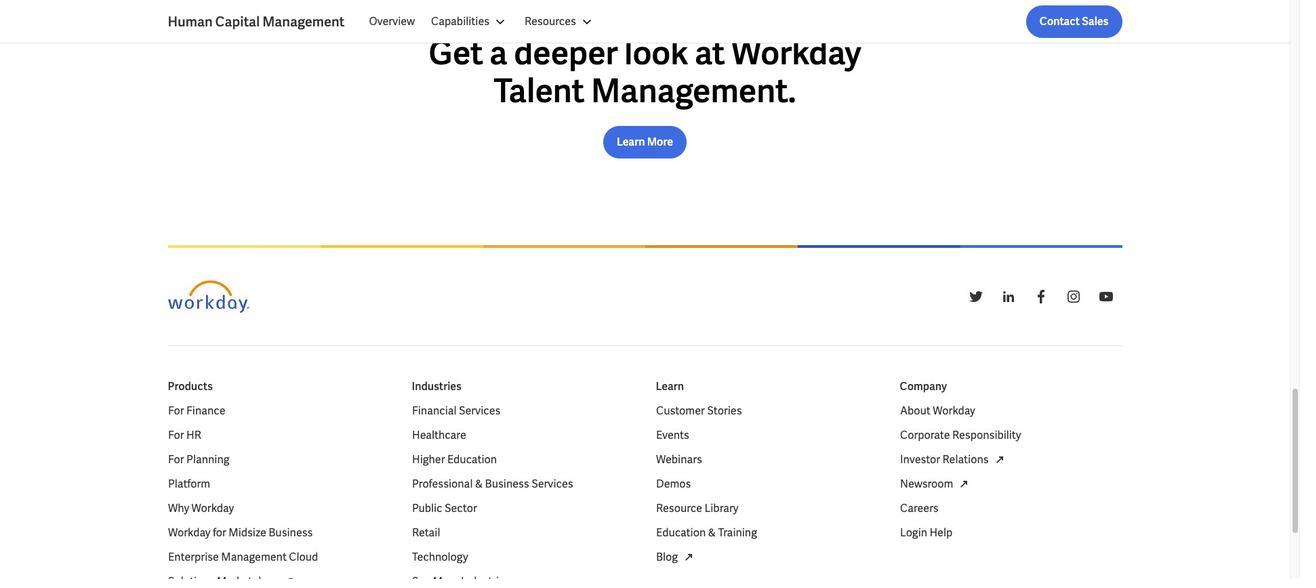 Task type: locate. For each thing, give the bounding box(es) containing it.
1 vertical spatial for
[[168, 429, 184, 443]]

& up sector
[[475, 478, 483, 492]]

education & training link
[[656, 526, 757, 542]]

responsibility
[[953, 429, 1022, 443]]

workday
[[732, 32, 862, 74], [933, 404, 976, 418], [191, 502, 234, 516], [168, 526, 210, 541]]

1 vertical spatial management
[[221, 551, 287, 565]]

0 horizontal spatial services
[[459, 404, 500, 418]]

0 horizontal spatial business
[[268, 526, 313, 541]]

0 vertical spatial &
[[475, 478, 483, 492]]

learn up customer
[[656, 380, 684, 394]]

healthcare
[[412, 429, 466, 443]]

opens in a new tab image down cloud
[[281, 575, 298, 580]]

0 vertical spatial services
[[459, 404, 500, 418]]

0 vertical spatial management
[[263, 13, 345, 31]]

relations
[[943, 453, 989, 467]]

professional & business services link
[[412, 477, 573, 493]]

list containing financial services
[[412, 404, 635, 580]]

list for learn
[[656, 404, 879, 566]]

2 for from the top
[[168, 429, 184, 443]]

learn for learn
[[656, 380, 684, 394]]

contact sales
[[1040, 14, 1109, 28]]

1 horizontal spatial opens in a new tab image
[[992, 452, 1008, 469]]

1 horizontal spatial services
[[532, 478, 573, 492]]

workday for midsize business link
[[168, 526, 313, 542]]

for planning link
[[168, 452, 229, 469]]

education up professional & business services at the bottom left
[[447, 453, 497, 467]]

investor relations link
[[900, 452, 1008, 469]]

careers
[[900, 502, 939, 516]]

opens in a new tab image down relations
[[956, 477, 973, 493]]

overview
[[369, 14, 415, 28]]

0 horizontal spatial opens in a new tab image
[[281, 575, 298, 580]]

& for professional
[[475, 478, 483, 492]]

0 horizontal spatial &
[[475, 478, 483, 492]]

opens in a new tab image
[[992, 452, 1008, 469], [681, 550, 697, 566]]

login help link
[[900, 526, 953, 542]]

about
[[900, 404, 931, 418]]

customer stories link
[[656, 404, 742, 420]]

more
[[648, 135, 674, 149]]

training
[[718, 526, 757, 541]]

capital
[[215, 13, 260, 31]]

management down the midsize on the left bottom
[[221, 551, 287, 565]]

0 horizontal spatial education
[[447, 453, 497, 467]]

library
[[705, 502, 739, 516]]

opens in a new tab image down responsibility
[[992, 452, 1008, 469]]

1 horizontal spatial opens in a new tab image
[[956, 477, 973, 493]]

1 for from the top
[[168, 404, 184, 418]]

1 horizontal spatial &
[[708, 526, 716, 541]]

for hr
[[168, 429, 201, 443]]

0 vertical spatial for
[[168, 404, 184, 418]]

list item
[[412, 575, 635, 580]]

financial
[[412, 404, 456, 418]]

for for for planning
[[168, 453, 184, 467]]

financial services
[[412, 404, 500, 418]]

products
[[168, 380, 213, 394]]

opens in a new tab image for blog
[[681, 550, 697, 566]]

opens in a new tab image
[[956, 477, 973, 493], [281, 575, 298, 580]]

1 horizontal spatial learn
[[656, 380, 684, 394]]

management.
[[591, 70, 797, 112]]

resource
[[656, 502, 702, 516]]

higher
[[412, 453, 445, 467]]

healthcare link
[[412, 428, 466, 444]]

business down higher education link
[[485, 478, 529, 492]]

finance
[[186, 404, 225, 418]]

list
[[361, 5, 1123, 38], [168, 404, 390, 580], [412, 404, 635, 580], [656, 404, 879, 566], [900, 404, 1123, 542]]

overview link
[[361, 5, 423, 38]]

1 vertical spatial &
[[708, 526, 716, 541]]

list containing for finance
[[168, 404, 390, 580]]

0 vertical spatial learn
[[617, 135, 645, 149]]

why workday
[[168, 502, 234, 516]]

go to instagram image
[[1066, 289, 1082, 305]]

workday inside the why workday link
[[191, 502, 234, 516]]

services
[[459, 404, 500, 418], [532, 478, 573, 492]]

look
[[625, 32, 689, 74]]

learn
[[617, 135, 645, 149], [656, 380, 684, 394]]

technology
[[412, 551, 468, 565]]

education down resource
[[656, 526, 706, 541]]

0 horizontal spatial opens in a new tab image
[[681, 550, 697, 566]]

& for education
[[708, 526, 716, 541]]

list for products
[[168, 404, 390, 580]]

for left hr
[[168, 429, 184, 443]]

1 vertical spatial learn
[[656, 380, 684, 394]]

a
[[490, 32, 508, 74]]

education
[[447, 453, 497, 467], [656, 526, 706, 541]]

menu
[[361, 5, 604, 38]]

0 vertical spatial education
[[447, 453, 497, 467]]

2 vertical spatial for
[[168, 453, 184, 467]]

go to the homepage image
[[168, 281, 249, 313]]

login help
[[900, 526, 953, 541]]

& left training at the bottom of page
[[708, 526, 716, 541]]

opens in a new tab image right the "blog"
[[681, 550, 697, 566]]

0 horizontal spatial learn
[[617, 135, 645, 149]]

list for company
[[900, 404, 1123, 542]]

higher education
[[412, 453, 497, 467]]

list containing about workday
[[900, 404, 1123, 542]]

technology link
[[412, 550, 468, 566]]

help
[[930, 526, 953, 541]]

enterprise
[[168, 551, 219, 565]]

0 vertical spatial opens in a new tab image
[[992, 452, 1008, 469]]

3 for from the top
[[168, 453, 184, 467]]

for up for hr
[[168, 404, 184, 418]]

public
[[412, 502, 442, 516]]

get a deeper look at workday talent management.
[[429, 32, 862, 112]]

services inside financial services link
[[459, 404, 500, 418]]

learn more link
[[604, 126, 687, 159]]

professional
[[412, 478, 473, 492]]

at
[[695, 32, 725, 74]]

1 vertical spatial education
[[656, 526, 706, 541]]

1 vertical spatial opens in a new tab image
[[281, 575, 298, 580]]

human
[[168, 13, 213, 31]]

learn left more
[[617, 135, 645, 149]]

about workday link
[[900, 404, 976, 420]]

public sector link
[[412, 501, 477, 518]]

for down the for hr link
[[168, 453, 184, 467]]

industries
[[412, 380, 462, 394]]

events link
[[656, 428, 689, 444]]

sector
[[445, 502, 477, 516]]

management inside list
[[221, 551, 287, 565]]

1 vertical spatial services
[[532, 478, 573, 492]]

list containing overview
[[361, 5, 1123, 38]]

higher education link
[[412, 452, 497, 469]]

for inside 'link'
[[168, 404, 184, 418]]

list containing customer stories
[[656, 404, 879, 566]]

why
[[168, 502, 189, 516]]

management
[[263, 13, 345, 31], [221, 551, 287, 565]]

0 vertical spatial business
[[485, 478, 529, 492]]

for for for finance
[[168, 404, 184, 418]]

for
[[213, 526, 226, 541]]

workday inside workday for midsize business link
[[168, 526, 210, 541]]

management right "capital" at the top of the page
[[263, 13, 345, 31]]

business up cloud
[[268, 526, 313, 541]]

1 vertical spatial opens in a new tab image
[[681, 550, 697, 566]]

for hr link
[[168, 428, 201, 444]]

for finance
[[168, 404, 225, 418]]



Task type: vqa. For each thing, say whether or not it's contained in the screenshot.
3rd We're from the right
no



Task type: describe. For each thing, give the bounding box(es) containing it.
enterprise management cloud link
[[168, 550, 318, 566]]

why workday link
[[168, 501, 234, 518]]

opens in a new tab image for investor relations
[[992, 452, 1008, 469]]

resources button
[[517, 5, 604, 38]]

customer stories
[[656, 404, 742, 418]]

sales
[[1083, 14, 1109, 28]]

workday inside get a deeper look at workday talent management.
[[732, 32, 862, 74]]

list for industries
[[412, 404, 635, 580]]

contact
[[1040, 14, 1081, 28]]

planning
[[186, 453, 229, 467]]

go to facebook image
[[1033, 289, 1050, 305]]

public sector
[[412, 502, 477, 516]]

go to youtube image
[[1098, 289, 1115, 305]]

webinars
[[656, 453, 702, 467]]

events
[[656, 429, 689, 443]]

workday for midsize business
[[168, 526, 313, 541]]

0 vertical spatial opens in a new tab image
[[956, 477, 973, 493]]

retail
[[412, 526, 440, 541]]

investor
[[900, 453, 941, 467]]

hr
[[186, 429, 201, 443]]

customer
[[656, 404, 705, 418]]

midsize
[[228, 526, 266, 541]]

cloud
[[289, 551, 318, 565]]

1 horizontal spatial business
[[485, 478, 529, 492]]

blog link
[[656, 550, 697, 566]]

menu containing overview
[[361, 5, 604, 38]]

learn more
[[617, 135, 674, 149]]

go to twitter image
[[968, 289, 985, 305]]

stories
[[707, 404, 742, 418]]

corporate responsibility link
[[900, 428, 1022, 444]]

talent
[[494, 70, 585, 112]]

professional & business services
[[412, 478, 573, 492]]

for for for hr
[[168, 429, 184, 443]]

resource library link
[[656, 501, 739, 518]]

blog
[[656, 551, 678, 565]]

1 horizontal spatial education
[[656, 526, 706, 541]]

demos
[[656, 478, 691, 492]]

platform
[[168, 478, 210, 492]]

careers link
[[900, 501, 939, 518]]

contact sales link
[[1027, 5, 1123, 38]]

capabilities button
[[423, 5, 517, 38]]

go to linkedin image
[[1001, 289, 1017, 305]]

platform link
[[168, 477, 210, 493]]

get
[[429, 32, 483, 74]]

retail link
[[412, 526, 440, 542]]

newsroom
[[900, 478, 954, 492]]

financial services link
[[412, 404, 500, 420]]

for planning
[[168, 453, 229, 467]]

1 vertical spatial business
[[268, 526, 313, 541]]

resources
[[525, 14, 577, 28]]

webinars link
[[656, 452, 702, 469]]

demos link
[[656, 477, 691, 493]]

human capital management link
[[168, 12, 361, 31]]

deeper
[[514, 32, 618, 74]]

workday inside about workday link
[[933, 404, 976, 418]]

investor relations
[[900, 453, 989, 467]]

company
[[900, 380, 948, 394]]

human capital management
[[168, 13, 345, 31]]

newsroom link
[[900, 477, 973, 493]]

for finance link
[[168, 404, 225, 420]]

corporate
[[900, 429, 950, 443]]

learn for learn more
[[617, 135, 645, 149]]

services inside professional & business services link
[[532, 478, 573, 492]]

corporate responsibility
[[900, 429, 1022, 443]]

enterprise management cloud
[[168, 551, 318, 565]]

education & training
[[656, 526, 757, 541]]

login
[[900, 526, 928, 541]]

capabilities
[[431, 14, 490, 28]]

resource library
[[656, 502, 739, 516]]



